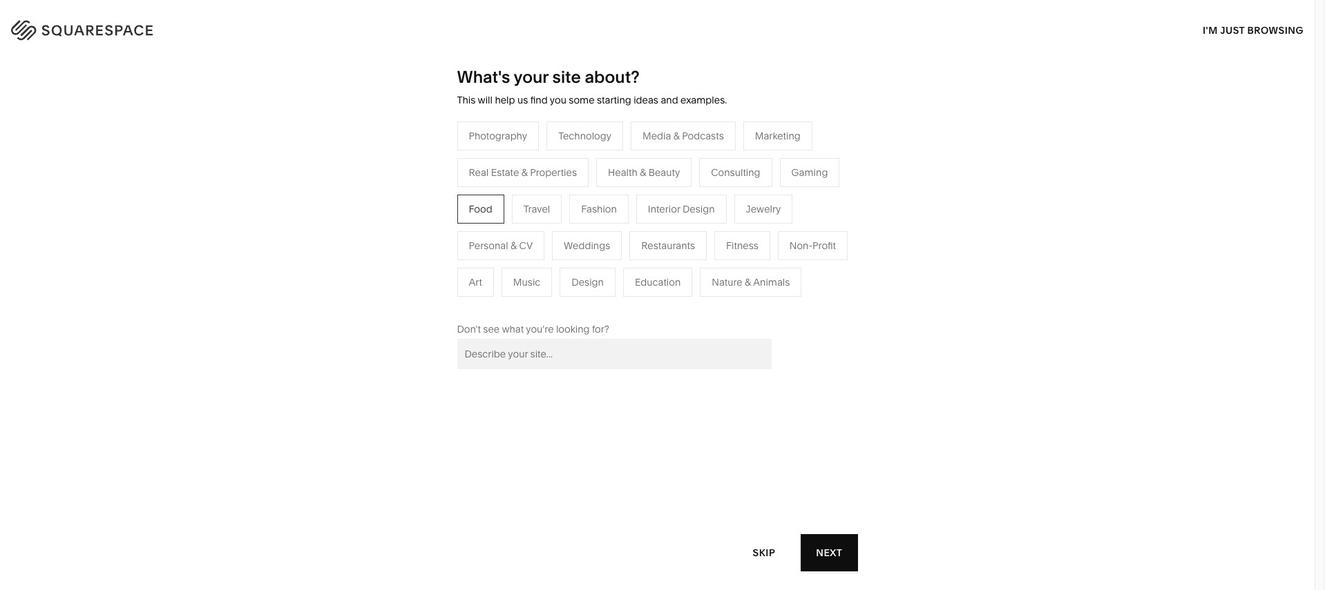 Task type: vqa. For each thing, say whether or not it's contained in the screenshot.
The Fitness in the Fitness RADIO
no



Task type: describe. For each thing, give the bounding box(es) containing it.
profits
[[441, 254, 470, 267]]

Design radio
[[560, 268, 616, 297]]

0 horizontal spatial restaurants
[[500, 213, 554, 225]]

cv
[[519, 240, 533, 252]]

beauty
[[649, 166, 680, 179]]

0 horizontal spatial nature
[[646, 213, 677, 225]]

& inside 'option'
[[674, 130, 680, 142]]

home
[[646, 192, 674, 204]]

travel inside radio
[[524, 203, 550, 215]]

Weddings radio
[[552, 231, 622, 260]]

your
[[514, 67, 549, 87]]

technology
[[558, 130, 612, 142]]

you
[[550, 94, 567, 106]]

art
[[469, 276, 482, 289]]

Photography radio
[[457, 121, 539, 151]]

Non-Profit radio
[[778, 231, 848, 260]]

log
[[1265, 21, 1285, 34]]

food
[[469, 203, 493, 215]]

1 vertical spatial non-
[[418, 254, 441, 267]]

i'm
[[1203, 24, 1218, 36]]

interior design
[[648, 203, 715, 215]]

log             in
[[1265, 21, 1298, 34]]

travel down real estate & properties radio
[[500, 192, 527, 204]]

next
[[816, 547, 843, 559]]

real estate & properties link
[[500, 296, 622, 308]]

fashion
[[581, 203, 617, 215]]

travel link
[[500, 192, 541, 204]]

Health & Beauty radio
[[596, 158, 692, 187]]

0 vertical spatial design
[[683, 203, 715, 215]]

fitness inside option
[[726, 240, 759, 252]]

what's
[[457, 67, 510, 87]]

podcasts inside 'option'
[[682, 130, 724, 142]]

Media & Podcasts radio
[[631, 121, 736, 151]]

and
[[661, 94, 678, 106]]

starting
[[597, 94, 631, 106]]

nature inside radio
[[712, 276, 743, 289]]

non-profit
[[790, 240, 836, 252]]

1 vertical spatial weddings
[[500, 275, 547, 287]]

home & decor link
[[646, 192, 727, 204]]

restaurants link
[[500, 213, 568, 225]]

this
[[457, 94, 476, 106]]

1 horizontal spatial estate
[[522, 296, 551, 308]]

community & non-profits link
[[354, 254, 483, 267]]

restaurants inside radio
[[642, 240, 695, 252]]

community & non-profits
[[354, 254, 470, 267]]

browsing
[[1248, 24, 1304, 36]]

music
[[513, 276, 541, 289]]

site
[[553, 67, 581, 87]]

1 vertical spatial real estate & properties
[[500, 296, 608, 308]]

Food radio
[[457, 195, 504, 224]]

Restaurants radio
[[630, 231, 707, 260]]

you're
[[526, 323, 554, 336]]

decor
[[685, 192, 713, 204]]

estate inside real estate & properties radio
[[491, 166, 519, 179]]

0 vertical spatial nature & animals
[[646, 213, 724, 225]]

Consulting radio
[[700, 158, 772, 187]]

Art radio
[[457, 268, 494, 297]]

degraw image
[[472, 473, 843, 591]]

i'm just browsing
[[1203, 24, 1304, 36]]

Fashion radio
[[570, 195, 629, 224]]

us
[[518, 94, 528, 106]]

skip button
[[738, 535, 791, 573]]

Nature & Animals radio
[[700, 268, 802, 297]]

gaming
[[792, 166, 828, 179]]

examples.
[[681, 94, 727, 106]]

photography
[[469, 130, 527, 142]]

find
[[531, 94, 548, 106]]

degraw element
[[472, 473, 843, 591]]

don't see what you're looking for?
[[457, 323, 609, 336]]

personal
[[469, 240, 508, 252]]

nature & animals link
[[646, 213, 738, 225]]

marketing
[[755, 130, 801, 142]]

media inside 'option'
[[643, 130, 671, 142]]

1 vertical spatial properties
[[561, 296, 608, 308]]

Education radio
[[623, 268, 693, 297]]

animals inside radio
[[753, 276, 790, 289]]



Task type: locate. For each thing, give the bounding box(es) containing it.
health
[[608, 166, 638, 179]]

1 horizontal spatial fitness
[[726, 240, 759, 252]]

1 horizontal spatial design
[[683, 203, 715, 215]]

skip
[[753, 547, 776, 559]]

media
[[643, 130, 671, 142], [500, 233, 529, 246]]

squarespace logo link
[[28, 17, 282, 39]]

0 vertical spatial animals
[[687, 213, 724, 225]]

0 horizontal spatial design
[[572, 276, 604, 289]]

squarespace logo image
[[28, 17, 181, 39]]

non- right community
[[418, 254, 441, 267]]

1 vertical spatial media & podcasts
[[500, 233, 582, 246]]

just
[[1221, 24, 1245, 36]]

0 vertical spatial real
[[469, 166, 489, 179]]

interior
[[648, 203, 680, 215]]

consulting
[[711, 166, 761, 179]]

restaurants down travel link
[[500, 213, 554, 225]]

0 horizontal spatial media & podcasts
[[500, 233, 582, 246]]

weddings inside radio
[[564, 240, 610, 252]]

events
[[500, 254, 530, 267]]

non- inside radio
[[790, 240, 813, 252]]

estate
[[491, 166, 519, 179], [522, 296, 551, 308]]

0 horizontal spatial weddings
[[500, 275, 547, 287]]

looking
[[556, 323, 590, 336]]

Travel radio
[[512, 195, 562, 224]]

log             in link
[[1265, 21, 1298, 34]]

0 vertical spatial non-
[[790, 240, 813, 252]]

0 vertical spatial podcasts
[[682, 130, 724, 142]]

travel up media & podcasts link at top left
[[524, 203, 550, 215]]

animals
[[687, 213, 724, 225], [753, 276, 790, 289]]

Technology radio
[[547, 121, 623, 151]]

1 vertical spatial animals
[[753, 276, 790, 289]]

i'm just browsing link
[[1203, 11, 1304, 49]]

events link
[[500, 254, 544, 267]]

podcasts down examples.
[[682, 130, 724, 142]]

non- down jewelry option
[[790, 240, 813, 252]]

nature & animals inside nature & animals radio
[[712, 276, 790, 289]]

nature
[[646, 213, 677, 225], [712, 276, 743, 289]]

1 horizontal spatial media
[[643, 130, 671, 142]]

media & podcasts down "and"
[[643, 130, 724, 142]]

1 horizontal spatial animals
[[753, 276, 790, 289]]

real estate & properties up you're
[[500, 296, 608, 308]]

real inside real estate & properties radio
[[469, 166, 489, 179]]

help
[[495, 94, 515, 106]]

podcasts
[[682, 130, 724, 142], [540, 233, 582, 246]]

0 vertical spatial weddings
[[564, 240, 610, 252]]

real estate & properties up travel link
[[469, 166, 577, 179]]

estate down music
[[522, 296, 551, 308]]

real
[[469, 166, 489, 179], [500, 296, 520, 308]]

Gaming radio
[[780, 158, 840, 187]]

Fitness radio
[[715, 231, 770, 260]]

real down music
[[500, 296, 520, 308]]

jewelry
[[746, 203, 781, 215]]

0 vertical spatial media & podcasts
[[643, 130, 724, 142]]

0 horizontal spatial real
[[469, 166, 489, 179]]

animals down decor
[[687, 213, 724, 225]]

don't
[[457, 323, 481, 336]]

fitness link
[[646, 233, 692, 246]]

1 horizontal spatial restaurants
[[642, 240, 695, 252]]

1 vertical spatial restaurants
[[642, 240, 695, 252]]

weddings up design option
[[564, 240, 610, 252]]

fitness up nature & animals radio
[[726, 240, 759, 252]]

1 horizontal spatial real
[[500, 296, 520, 308]]

0 vertical spatial real estate & properties
[[469, 166, 577, 179]]

in
[[1288, 21, 1298, 34]]

nature & animals
[[646, 213, 724, 225], [712, 276, 790, 289]]

personal & cv
[[469, 240, 533, 252]]

fitness down the interior on the top
[[646, 233, 678, 246]]

1 horizontal spatial podcasts
[[682, 130, 724, 142]]

0 vertical spatial nature
[[646, 213, 677, 225]]

Real Estate & Properties radio
[[457, 158, 589, 187]]

podcasts down restaurants link at left top
[[540, 233, 582, 246]]

for?
[[592, 323, 609, 336]]

restaurants
[[500, 213, 554, 225], [642, 240, 695, 252]]

properties up "travel" radio
[[530, 166, 577, 179]]

estate up travel link
[[491, 166, 519, 179]]

weddings link
[[500, 275, 560, 287]]

properties inside radio
[[530, 166, 577, 179]]

travel
[[500, 192, 527, 204], [524, 203, 550, 215]]

nature & animals down fitness option
[[712, 276, 790, 289]]

see
[[483, 323, 500, 336]]

properties up looking at bottom left
[[561, 296, 608, 308]]

media & podcasts down restaurants link at left top
[[500, 233, 582, 246]]

media up beauty
[[643, 130, 671, 142]]

what's your site about? this will help us find you some starting ideas and examples.
[[457, 67, 727, 106]]

next button
[[801, 535, 858, 572]]

community
[[354, 254, 407, 267]]

1 horizontal spatial nature
[[712, 276, 743, 289]]

1 vertical spatial nature
[[712, 276, 743, 289]]

1 vertical spatial media
[[500, 233, 529, 246]]

design
[[683, 203, 715, 215], [572, 276, 604, 289]]

media & podcasts inside 'option'
[[643, 130, 724, 142]]

real estate & properties
[[469, 166, 577, 179], [500, 296, 608, 308]]

0 horizontal spatial podcasts
[[540, 233, 582, 246]]

animals down fitness option
[[753, 276, 790, 289]]

1 horizontal spatial weddings
[[564, 240, 610, 252]]

1 vertical spatial nature & animals
[[712, 276, 790, 289]]

0 horizontal spatial media
[[500, 233, 529, 246]]

Jewelry radio
[[734, 195, 793, 224]]

0 vertical spatial restaurants
[[500, 213, 554, 225]]

restaurants down nature & animals link
[[642, 240, 695, 252]]

1 horizontal spatial non-
[[790, 240, 813, 252]]

education
[[635, 276, 681, 289]]

0 vertical spatial properties
[[530, 166, 577, 179]]

Personal & CV radio
[[457, 231, 545, 260]]

real estate & properties inside real estate & properties radio
[[469, 166, 577, 179]]

will
[[478, 94, 493, 106]]

0 horizontal spatial fitness
[[646, 233, 678, 246]]

media & podcasts link
[[500, 233, 595, 246]]

1 vertical spatial real
[[500, 296, 520, 308]]

1 vertical spatial design
[[572, 276, 604, 289]]

what
[[502, 323, 524, 336]]

health & beauty
[[608, 166, 680, 179]]

0 horizontal spatial estate
[[491, 166, 519, 179]]

0 horizontal spatial non-
[[418, 254, 441, 267]]

ideas
[[634, 94, 659, 106]]

media up events on the left of the page
[[500, 233, 529, 246]]

Marketing radio
[[743, 121, 813, 151]]

about?
[[585, 67, 640, 87]]

fitness
[[646, 233, 678, 246], [726, 240, 759, 252]]

weddings
[[564, 240, 610, 252], [500, 275, 547, 287]]

nature & animals down home & decor "link"
[[646, 213, 724, 225]]

Don't see what you're looking for? field
[[457, 339, 772, 370]]

Interior Design radio
[[636, 195, 727, 224]]

0 horizontal spatial animals
[[687, 213, 724, 225]]

0 vertical spatial media
[[643, 130, 671, 142]]

properties
[[530, 166, 577, 179], [561, 296, 608, 308]]

1 horizontal spatial media & podcasts
[[643, 130, 724, 142]]

0 vertical spatial estate
[[491, 166, 519, 179]]

&
[[674, 130, 680, 142], [522, 166, 528, 179], [640, 166, 646, 179], [676, 192, 683, 204], [679, 213, 685, 225], [531, 233, 537, 246], [511, 240, 517, 252], [410, 254, 416, 267], [745, 276, 751, 289], [553, 296, 559, 308]]

nature down home
[[646, 213, 677, 225]]

nature down fitness option
[[712, 276, 743, 289]]

non-
[[790, 240, 813, 252], [418, 254, 441, 267]]

some
[[569, 94, 595, 106]]

real up food
[[469, 166, 489, 179]]

home & decor
[[646, 192, 713, 204]]

Music radio
[[502, 268, 552, 297]]

weddings down events 'link'
[[500, 275, 547, 287]]

media & podcasts
[[643, 130, 724, 142], [500, 233, 582, 246]]

profit
[[813, 240, 836, 252]]

1 vertical spatial estate
[[522, 296, 551, 308]]

& inside option
[[640, 166, 646, 179]]

1 vertical spatial podcasts
[[540, 233, 582, 246]]



